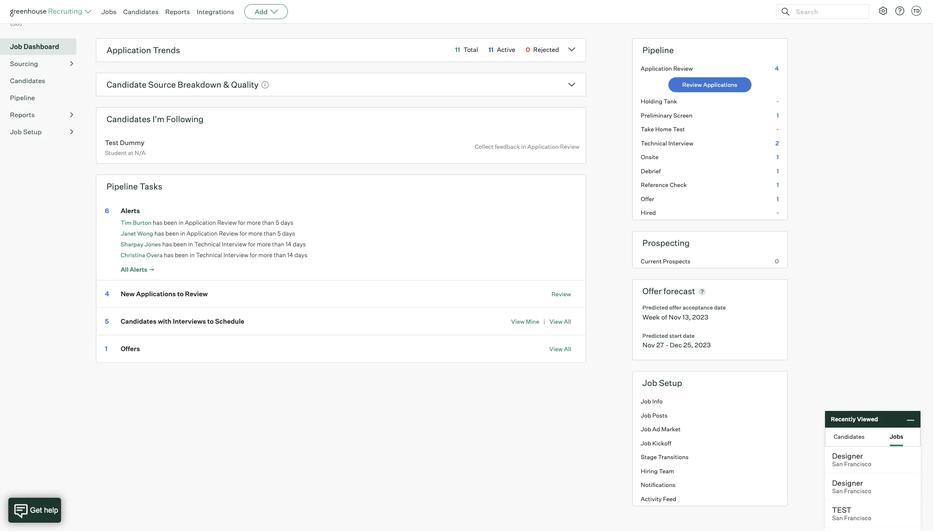 Task type: vqa. For each thing, say whether or not it's contained in the screenshot.


Task type: describe. For each thing, give the bounding box(es) containing it.
all alerts → link
[[121, 266, 155, 274]]

job dashboard
[[10, 42, 59, 51]]

job ad market link
[[633, 422, 787, 436]]

0 rejected
[[526, 46, 559, 53]]

recently
[[831, 416, 856, 423]]

alerts inside all alerts → link
[[130, 266, 147, 273]]

candidates inside tab list
[[834, 433, 865, 440]]

1 vertical spatial reports link
[[10, 110, 73, 120]]

6 link
[[105, 207, 119, 215]]

1 vertical spatial 4
[[105, 290, 109, 298]]

screen
[[674, 112, 693, 119]]

0 for 0 rejected
[[526, 46, 530, 53]]

2 vertical spatial interview
[[224, 251, 248, 259]]

in right overa at the top left of the page
[[190, 251, 195, 259]]

prospecting
[[643, 238, 690, 248]]

francisco inside test san francisco
[[844, 514, 872, 522]]

in right wong
[[180, 230, 185, 237]]

wong
[[137, 230, 153, 237]]

2023 for week of nov 13, 2023
[[692, 313, 709, 321]]

i'm
[[153, 114, 164, 124]]

activity feed
[[641, 495, 677, 502]]

of
[[661, 313, 667, 321]]

reference check
[[641, 181, 687, 188]]

overa
[[147, 251, 163, 259]]

sharpay
[[121, 241, 143, 248]]

candidates down sourcing
[[10, 76, 45, 85]]

activity
[[641, 495, 662, 502]]

view mine | view all
[[511, 317, 571, 325]]

|
[[544, 317, 545, 325]]

2 vertical spatial all
[[564, 345, 571, 352]]

new applications to review
[[121, 290, 208, 298]]

2 francisco from the top
[[844, 487, 872, 495]]

hiring team link
[[633, 464, 787, 478]]

1 - link from the top
[[633, 94, 787, 108]]

notifications link
[[633, 478, 787, 492]]

0 vertical spatial technical
[[641, 139, 667, 147]]

6
[[105, 207, 109, 215]]

configure image
[[878, 6, 888, 16]]

n/a
[[135, 149, 146, 156]]

job info
[[641, 398, 663, 405]]

&
[[223, 79, 229, 90]]

preliminary screen
[[641, 112, 693, 119]]

viewed
[[857, 416, 878, 423]]

2 designer san francisco from the top
[[832, 478, 872, 495]]

forecast
[[664, 286, 695, 296]]

job posts
[[641, 412, 668, 419]]

1 designer san francisco from the top
[[832, 451, 872, 468]]

predicted start date nov 27 - dec 25, 2023
[[643, 332, 711, 349]]

0 vertical spatial 14
[[286, 241, 292, 248]]

25,
[[684, 341, 693, 349]]

all inside view mine | view all
[[564, 318, 571, 325]]

application review
[[641, 65, 693, 72]]

11 for 11 active
[[489, 46, 494, 53]]

with
[[158, 317, 172, 325]]

greenhouse recruiting image
[[10, 7, 85, 17]]

candidates for candidates i'm following
[[107, 114, 151, 124]]

at
[[128, 149, 133, 156]]

1 francisco from the top
[[844, 460, 872, 468]]

tasks
[[140, 181, 162, 191]]

test
[[105, 138, 118, 147]]

prospects
[[663, 257, 691, 265]]

candidates for candidates with interviews to schedule
[[121, 317, 157, 325]]

notifications
[[641, 481, 676, 488]]

job ad market
[[641, 426, 681, 433]]

predicted for 27
[[643, 332, 668, 339]]

offer
[[669, 304, 682, 311]]

job kickoff link
[[633, 436, 787, 450]]

2
[[776, 139, 779, 147]]

Search text field
[[794, 6, 861, 18]]

11 total
[[455, 46, 478, 53]]

in right burton
[[179, 219, 184, 227]]

janet
[[121, 230, 136, 237]]

2 view all link from the top
[[549, 345, 571, 352]]

2023 for nov 27 - dec 25, 2023
[[695, 341, 711, 349]]

candidate source data is not real-time. data may take up to two days to reflect accurately. image
[[261, 81, 269, 89]]

trends
[[153, 45, 180, 55]]

2 vertical spatial 5
[[105, 317, 109, 325]]

been right burton
[[164, 219, 177, 227]]

technical interview
[[641, 139, 694, 147]]

applications for new
[[136, 290, 176, 298]]

tim burton has been in application review for more than 5 days janet wong has been in application review for more than 5 days sharpay jones has been in technical interview for more than 14 days christina overa has been in technical interview for more than 14 days
[[121, 219, 307, 259]]

posts
[[653, 412, 668, 419]]

offer for offer
[[641, 195, 654, 202]]

pipeline link
[[10, 93, 73, 103]]

candidates i'm following
[[107, 114, 204, 124]]

ad
[[653, 426, 660, 433]]

tab list containing candidates
[[826, 428, 920, 446]]

sourcing
[[10, 59, 38, 68]]

0 vertical spatial all
[[121, 266, 128, 273]]

candidates with interviews to schedule
[[121, 317, 244, 325]]

job for the 'job setup' 'link'
[[10, 127, 22, 136]]

1 vertical spatial to
[[207, 317, 214, 325]]

dashboard
[[24, 42, 59, 51]]

preliminary
[[641, 112, 672, 119]]

job setup link
[[10, 127, 73, 137]]

0 vertical spatial candidates link
[[123, 7, 159, 16]]

dummy
[[120, 138, 144, 147]]

nov inside predicted offer acceptance date week of nov 13, 2023
[[669, 313, 681, 321]]

3 - link from the top
[[633, 206, 787, 220]]

rejected
[[533, 46, 559, 53]]

transitions
[[658, 453, 689, 460]]

week
[[643, 313, 660, 321]]

applications for review
[[703, 81, 738, 88]]

christina overa link
[[121, 251, 163, 259]]

view all
[[549, 345, 571, 352]]

- inside predicted start date nov 27 - dec 25, 2023
[[666, 341, 669, 349]]

27
[[656, 341, 664, 349]]

2 vertical spatial technical
[[196, 251, 222, 259]]

san inside test san francisco
[[832, 514, 843, 522]]

1 for onsite
[[777, 153, 779, 160]]

job for job ad market link
[[641, 426, 651, 433]]

1 vertical spatial 5
[[277, 230, 281, 237]]

(50)
[[10, 20, 22, 27]]

1 san from the top
[[832, 460, 843, 468]]

2 san from the top
[[832, 487, 843, 495]]

recently viewed
[[831, 416, 878, 423]]

stage transitions link
[[633, 450, 787, 464]]

collect feedback in application review
[[475, 143, 580, 150]]

1 for reference check
[[777, 181, 779, 188]]

tim burton link
[[121, 219, 152, 226]]

been right wong
[[165, 230, 179, 237]]

1 vertical spatial interview
[[222, 241, 247, 248]]

jones
[[145, 241, 161, 248]]



Task type: locate. For each thing, give the bounding box(es) containing it.
add button
[[244, 4, 288, 19]]

0
[[526, 46, 530, 53], [775, 257, 779, 265]]

view down view mine | view all
[[549, 345, 563, 352]]

has right overa at the top left of the page
[[164, 251, 174, 259]]

1 predicted from the top
[[643, 304, 668, 311]]

team
[[659, 467, 674, 474]]

candidate source data is not real-time. data may take up to two days to reflect accurately. element
[[259, 77, 269, 92]]

quality
[[231, 79, 259, 90]]

predicted up week on the right bottom
[[643, 304, 668, 311]]

3 francisco from the top
[[844, 514, 872, 522]]

in
[[521, 143, 526, 150], [179, 219, 184, 227], [180, 230, 185, 237], [188, 241, 193, 248], [190, 251, 195, 259]]

has up jones
[[154, 230, 164, 237]]

job setup up info
[[643, 378, 682, 388]]

jobs inside tab list
[[890, 433, 904, 440]]

2 designer from the top
[[832, 478, 863, 487]]

christina
[[121, 251, 145, 259]]

0 vertical spatial 4
[[775, 65, 779, 72]]

5
[[276, 219, 279, 227], [277, 230, 281, 237], [105, 317, 109, 325]]

2 - link from the top
[[633, 122, 787, 136]]

burton
[[133, 219, 152, 226]]

2023 down acceptance
[[692, 313, 709, 321]]

review link
[[552, 290, 571, 297]]

predicted
[[643, 304, 668, 311], [643, 332, 668, 339]]

5 link
[[105, 317, 119, 325]]

1 horizontal spatial candidates link
[[123, 7, 159, 16]]

date inside predicted start date nov 27 - dec 25, 2023
[[683, 332, 695, 339]]

11 left total
[[455, 46, 460, 53]]

market
[[661, 426, 681, 433]]

debrief
[[641, 167, 661, 174]]

candidates left with
[[121, 317, 157, 325]]

job inside job dashboard link
[[10, 42, 22, 51]]

view right |
[[549, 318, 563, 325]]

job inside job posts link
[[641, 412, 651, 419]]

info
[[653, 398, 663, 405]]

offer down reference
[[641, 195, 654, 202]]

1 vertical spatial reports
[[10, 110, 35, 119]]

td button
[[912, 6, 922, 16]]

francisco
[[844, 460, 872, 468], [844, 487, 872, 495], [844, 514, 872, 522]]

nov down the offer
[[669, 313, 681, 321]]

1 vertical spatial all
[[564, 318, 571, 325]]

1 vertical spatial designer san francisco
[[832, 478, 872, 495]]

jobs link
[[101, 7, 117, 16]]

in right feedback
[[521, 143, 526, 150]]

2 vertical spatial - link
[[633, 206, 787, 220]]

kickoff
[[653, 439, 671, 447]]

0 vertical spatial 5
[[276, 219, 279, 227]]

offer for offer forecast
[[643, 286, 662, 296]]

0 vertical spatial francisco
[[844, 460, 872, 468]]

0 vertical spatial reports
[[165, 7, 190, 16]]

offers
[[121, 344, 140, 353]]

has right burton
[[153, 219, 163, 227]]

job inside the 'job setup' 'link'
[[10, 127, 22, 136]]

check
[[670, 181, 687, 188]]

all down christina
[[121, 266, 128, 273]]

1 vertical spatial 2023
[[695, 341, 711, 349]]

candidates down recently viewed
[[834, 433, 865, 440]]

alerts
[[121, 207, 140, 215], [130, 266, 147, 273]]

0 horizontal spatial 4
[[105, 290, 109, 298]]

nov inside predicted start date nov 27 - dec 25, 2023
[[643, 341, 655, 349]]

to up candidates with interviews to schedule
[[177, 290, 184, 298]]

test san francisco
[[832, 505, 872, 522]]

1 link
[[105, 344, 119, 353]]

1 horizontal spatial job setup
[[643, 378, 682, 388]]

alerts up tim
[[121, 207, 140, 215]]

0 horizontal spatial date
[[683, 332, 695, 339]]

1 vertical spatial alerts
[[130, 266, 147, 273]]

all right |
[[564, 318, 571, 325]]

reports inside reports link
[[10, 110, 35, 119]]

source
[[148, 79, 176, 90]]

job for job info link
[[641, 398, 651, 405]]

test dummy student at n/a
[[105, 138, 146, 156]]

2 vertical spatial pipeline
[[107, 181, 138, 191]]

all down view mine | view all
[[564, 345, 571, 352]]

view all link right |
[[549, 318, 571, 325]]

view for view mine | view all
[[511, 318, 525, 325]]

0 vertical spatial to
[[177, 290, 184, 298]]

2 vertical spatial francisco
[[844, 514, 872, 522]]

2023 inside predicted offer acceptance date week of nov 13, 2023
[[692, 313, 709, 321]]

date inside predicted offer acceptance date week of nov 13, 2023
[[714, 304, 726, 311]]

activity feed link
[[633, 492, 787, 506]]

0 horizontal spatial 11
[[455, 46, 460, 53]]

interviews
[[173, 317, 206, 325]]

job for job posts link
[[641, 412, 651, 419]]

3 san from the top
[[832, 514, 843, 522]]

0 vertical spatial reports link
[[165, 7, 190, 16]]

0 vertical spatial job setup
[[10, 127, 42, 136]]

1 vertical spatial technical
[[194, 241, 221, 248]]

11
[[455, 46, 460, 53], [489, 46, 494, 53]]

0 vertical spatial applications
[[703, 81, 738, 88]]

0 horizontal spatial reports link
[[10, 110, 73, 120]]

0 horizontal spatial to
[[177, 290, 184, 298]]

start
[[669, 332, 682, 339]]

1 vertical spatial 0
[[775, 257, 779, 265]]

→
[[149, 266, 155, 273]]

predicted inside predicted offer acceptance date week of nov 13, 2023
[[643, 304, 668, 311]]

0 vertical spatial pipeline
[[643, 45, 674, 55]]

candidates up dummy
[[107, 114, 151, 124]]

1 horizontal spatial pipeline
[[107, 181, 138, 191]]

1 vertical spatial designer
[[832, 478, 863, 487]]

1 vertical spatial san
[[832, 487, 843, 495]]

has
[[153, 219, 163, 227], [154, 230, 164, 237], [162, 241, 172, 248], [164, 251, 174, 259]]

view mine link
[[511, 318, 539, 325]]

reports down the pipeline link at left top
[[10, 110, 35, 119]]

0 vertical spatial designer
[[832, 451, 863, 460]]

11 for 11 total
[[455, 46, 460, 53]]

reports link down the pipeline link at left top
[[10, 110, 73, 120]]

1 vertical spatial pipeline
[[10, 93, 35, 102]]

candidates link right jobs link
[[123, 7, 159, 16]]

1 vertical spatial date
[[683, 332, 695, 339]]

tim
[[121, 219, 132, 226]]

1 for debrief
[[777, 167, 779, 174]]

integrations link
[[197, 7, 234, 16]]

job setup inside 'link'
[[10, 127, 42, 136]]

alerts left →
[[130, 266, 147, 273]]

pipeline
[[643, 45, 674, 55], [10, 93, 35, 102], [107, 181, 138, 191]]

1 view all link from the top
[[549, 318, 571, 325]]

0 vertical spatial date
[[714, 304, 726, 311]]

review applications
[[683, 81, 738, 88]]

designer up the test
[[832, 478, 863, 487]]

2 horizontal spatial pipeline
[[643, 45, 674, 55]]

technical
[[641, 139, 667, 147], [194, 241, 221, 248], [196, 251, 222, 259]]

candidates for the top candidates link
[[123, 7, 159, 16]]

nov
[[669, 313, 681, 321], [643, 341, 655, 349]]

reports left 'integrations'
[[165, 7, 190, 16]]

candidates
[[123, 7, 159, 16], [10, 76, 45, 85], [107, 114, 151, 124], [121, 317, 157, 325], [834, 433, 865, 440]]

active
[[497, 46, 515, 53]]

2 11 from the left
[[489, 46, 494, 53]]

11 left active
[[489, 46, 494, 53]]

predicted offer acceptance date week of nov 13, 2023
[[643, 304, 726, 321]]

been right overa at the top left of the page
[[175, 251, 188, 259]]

feed
[[663, 495, 677, 502]]

setup
[[23, 127, 42, 136], [659, 378, 682, 388]]

1 horizontal spatial applications
[[703, 81, 738, 88]]

0 vertical spatial designer san francisco
[[832, 451, 872, 468]]

hiring team
[[641, 467, 674, 474]]

open
[[771, 2, 788, 10]]

1 horizontal spatial 0
[[775, 257, 779, 265]]

1 vertical spatial view all link
[[549, 345, 571, 352]]

1 designer from the top
[[832, 451, 863, 460]]

1 horizontal spatial to
[[207, 317, 214, 325]]

current
[[641, 257, 662, 265]]

0 horizontal spatial setup
[[23, 127, 42, 136]]

has right jones
[[162, 241, 172, 248]]

pipeline up 6 link at the left top of the page
[[107, 181, 138, 191]]

view all link down view mine | view all
[[549, 345, 571, 352]]

0 horizontal spatial job setup
[[10, 127, 42, 136]]

designer san francisco
[[832, 451, 872, 468], [832, 478, 872, 495]]

0 horizontal spatial nov
[[643, 341, 655, 349]]

0 vertical spatial predicted
[[643, 304, 668, 311]]

setup down the pipeline link at left top
[[23, 127, 42, 136]]

0 vertical spatial nov
[[669, 313, 681, 321]]

0 vertical spatial interview
[[668, 139, 694, 147]]

date
[[714, 304, 726, 311], [683, 332, 695, 339]]

setup up info
[[659, 378, 682, 388]]

job dashboard link
[[10, 41, 73, 51]]

11 active
[[489, 46, 515, 53]]

td
[[913, 8, 920, 14]]

1 horizontal spatial reports link
[[165, 7, 190, 16]]

date up 25,
[[683, 332, 695, 339]]

job inside job kickoff link
[[641, 439, 651, 447]]

onsite
[[641, 153, 659, 160]]

offer up week on the right bottom
[[643, 286, 662, 296]]

1 vertical spatial offer
[[643, 286, 662, 296]]

setup inside the 'job setup' 'link'
[[23, 127, 42, 136]]

1 11 from the left
[[455, 46, 460, 53]]

1 vertical spatial jobs
[[890, 433, 904, 440]]

1 horizontal spatial jobs
[[890, 433, 904, 440]]

view left mine
[[511, 318, 525, 325]]

0 vertical spatial alerts
[[121, 207, 140, 215]]

job setup down the pipeline link at left top
[[10, 127, 42, 136]]

2023 right 25,
[[695, 341, 711, 349]]

0 horizontal spatial reports
[[10, 110, 35, 119]]

0 vertical spatial offer
[[641, 195, 654, 202]]

-
[[776, 98, 779, 105], [776, 126, 779, 133], [776, 209, 779, 216], [666, 341, 669, 349]]

job inside job ad market link
[[641, 426, 651, 433]]

been right jones
[[173, 241, 187, 248]]

janet wong link
[[121, 230, 153, 237]]

0 vertical spatial jobs
[[101, 7, 117, 16]]

0 vertical spatial view all link
[[549, 318, 571, 325]]

candidates link
[[123, 7, 159, 16], [10, 75, 73, 85]]

tab list
[[826, 428, 920, 446]]

1 horizontal spatial reports
[[165, 7, 190, 16]]

0 horizontal spatial pipeline
[[10, 93, 35, 102]]

pipeline up application review at the right of page
[[643, 45, 674, 55]]

job inside job info link
[[641, 398, 651, 405]]

0 vertical spatial - link
[[633, 94, 787, 108]]

to left schedule
[[207, 317, 214, 325]]

sourcing link
[[10, 58, 73, 68]]

for
[[238, 219, 245, 227], [240, 230, 247, 237], [248, 241, 255, 248], [250, 251, 257, 259]]

been
[[164, 219, 177, 227], [165, 230, 179, 237], [173, 241, 187, 248], [175, 251, 188, 259]]

mine
[[526, 318, 539, 325]]

in right jones
[[188, 241, 193, 248]]

predicted up the 27
[[643, 332, 668, 339]]

1 horizontal spatial 11
[[489, 46, 494, 53]]

candidates right jobs link
[[123, 7, 159, 16]]

reports link
[[165, 7, 190, 16], [10, 110, 73, 120]]

job
[[10, 42, 22, 51], [10, 127, 22, 136], [643, 378, 657, 388], [641, 398, 651, 405], [641, 412, 651, 419], [641, 426, 651, 433], [641, 439, 651, 447]]

2023 inside predicted start date nov 27 - dec 25, 2023
[[695, 341, 711, 349]]

candidates link up the pipeline link at left top
[[10, 75, 73, 85]]

1 for preliminary screen
[[777, 112, 779, 119]]

predicted inside predicted start date nov 27 - dec 25, 2023
[[643, 332, 668, 339]]

student
[[105, 149, 127, 156]]

hiring
[[641, 467, 658, 474]]

1 vertical spatial - link
[[633, 122, 787, 136]]

0 horizontal spatial 0
[[526, 46, 530, 53]]

1 horizontal spatial nov
[[669, 313, 681, 321]]

1 vertical spatial francisco
[[844, 487, 872, 495]]

2 vertical spatial san
[[832, 514, 843, 522]]

0 for 0
[[775, 257, 779, 265]]

reports link left 'integrations'
[[165, 7, 190, 16]]

td button
[[910, 4, 923, 17]]

predicted for week
[[643, 304, 668, 311]]

designer san francisco up the test
[[832, 478, 872, 495]]

view for view all
[[549, 345, 563, 352]]

0 horizontal spatial candidates link
[[10, 75, 73, 85]]

breakdown
[[178, 79, 221, 90]]

job kickoff
[[641, 439, 671, 447]]

designer san francisco down recently viewed
[[832, 451, 872, 468]]

candidate
[[107, 79, 146, 90]]

2 predicted from the top
[[643, 332, 668, 339]]

1 for offer
[[777, 195, 779, 202]]

days
[[281, 219, 293, 227], [282, 230, 295, 237], [293, 241, 306, 248], [295, 251, 307, 259]]

current prospects
[[641, 257, 691, 265]]

application trends
[[107, 45, 180, 55]]

1 horizontal spatial 4
[[775, 65, 779, 72]]

0 vertical spatial 2023
[[692, 313, 709, 321]]

1 vertical spatial job setup
[[643, 378, 682, 388]]

date right acceptance
[[714, 304, 726, 311]]

job for job kickoff link
[[641, 439, 651, 447]]

0 vertical spatial san
[[832, 460, 843, 468]]

1 vertical spatial predicted
[[643, 332, 668, 339]]

collect
[[475, 143, 494, 150]]

nov left the 27
[[643, 341, 655, 349]]

designer down recently
[[832, 451, 863, 460]]

1 vertical spatial nov
[[643, 341, 655, 349]]

0 vertical spatial 0
[[526, 46, 530, 53]]

job info link
[[633, 394, 787, 408]]

1 horizontal spatial date
[[714, 304, 726, 311]]

1 vertical spatial 14
[[287, 251, 293, 259]]

1 horizontal spatial setup
[[659, 378, 682, 388]]

job for job dashboard link
[[10, 42, 22, 51]]

pipeline down sourcing
[[10, 93, 35, 102]]

1 vertical spatial setup
[[659, 378, 682, 388]]

stage
[[641, 453, 657, 460]]

1 vertical spatial candidates link
[[10, 75, 73, 85]]

following
[[166, 114, 204, 124]]

0 vertical spatial setup
[[23, 127, 42, 136]]

jobs
[[101, 7, 117, 16], [890, 433, 904, 440]]

1 vertical spatial applications
[[136, 290, 176, 298]]

job posts link
[[633, 408, 787, 422]]

0 horizontal spatial applications
[[136, 290, 176, 298]]

0 horizontal spatial jobs
[[101, 7, 117, 16]]



